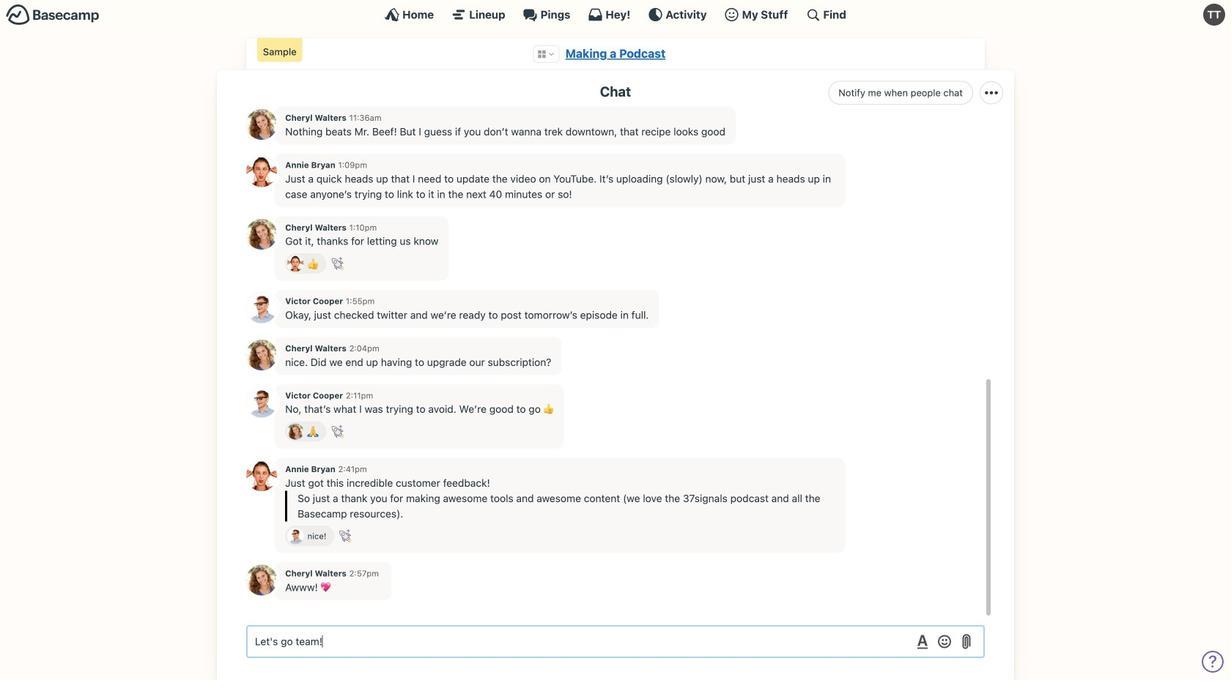Task type: locate. For each thing, give the bounding box(es) containing it.
1:10pm element
[[349, 223, 377, 233]]

victor cooper image for 1:55pm element
[[246, 293, 277, 324]]

0 vertical spatial annie bryan image
[[246, 157, 277, 187]]

cheryl walters image for 11:36am element
[[246, 109, 277, 140]]

victor cooper image
[[246, 293, 277, 324], [246, 387, 277, 418]]

1 victor cooper image from the top
[[246, 293, 277, 324]]

cheryl walters image
[[246, 109, 277, 140], [246, 340, 277, 371], [287, 424, 304, 440]]

terry turtle image
[[1204, 4, 1226, 26]]

0 horizontal spatial annie bryan image
[[246, 157, 277, 187]]

None text field
[[246, 626, 985, 659]]

annie bryan image
[[246, 461, 277, 492]]

breadcrumb element
[[246, 38, 985, 70]]

1 vertical spatial victor cooper image
[[246, 387, 277, 418]]

victor c. boosted the chat with 'nice!' element
[[285, 526, 334, 547]]

11:36am element
[[349, 113, 382, 123]]

1 vertical spatial annie bryan image
[[287, 256, 304, 272]]

annie b. boosted the chat with '👍' element
[[285, 253, 327, 274]]

2 vertical spatial cheryl walters image
[[287, 424, 304, 440]]

main element
[[0, 0, 1231, 29]]

2 victor cooper image from the top
[[246, 387, 277, 418]]

0 vertical spatial victor cooper image
[[246, 293, 277, 324]]

0 vertical spatial cheryl walters image
[[246, 219, 277, 250]]

cheryl walters image
[[246, 219, 277, 250], [246, 566, 277, 596]]

1 vertical spatial cheryl walters image
[[246, 566, 277, 596]]

1 cheryl walters image from the top
[[246, 219, 277, 250]]

2 cheryl walters image from the top
[[246, 566, 277, 596]]

cheryl walters image for 2:04pm element at the bottom of the page
[[246, 340, 277, 371]]

1 horizontal spatial annie bryan image
[[287, 256, 304, 272]]

1 vertical spatial cheryl walters image
[[246, 340, 277, 371]]

0 vertical spatial cheryl walters image
[[246, 109, 277, 140]]

annie bryan image
[[246, 157, 277, 187], [287, 256, 304, 272]]



Task type: describe. For each thing, give the bounding box(es) containing it.
cheryl w. boosted the chat with '🙏' element
[[285, 422, 327, 442]]

1:09pm element
[[338, 160, 367, 170]]

annie bryan image inside annie b. boosted the chat with '👍' element
[[287, 256, 304, 272]]

cheryl walters image for 2:57pm element
[[246, 566, 277, 596]]

cheryl walters image for 1:10pm element
[[246, 219, 277, 250]]

victor cooper image for 2:11pm element
[[246, 387, 277, 418]]

keyboard shortcut: ⌘ + / image
[[806, 7, 820, 22]]

2:57pm element
[[349, 569, 379, 579]]

cheryl walters image inside cheryl w. boosted the chat with '🙏' element
[[287, 424, 304, 440]]

2:41pm element
[[338, 465, 367, 475]]

2:04pm element
[[349, 344, 380, 354]]

switch accounts image
[[6, 4, 100, 26]]

2:11pm element
[[346, 391, 373, 401]]

victor cooper image
[[287, 528, 304, 545]]

1:55pm element
[[346, 297, 375, 306]]



Task type: vqa. For each thing, say whether or not it's contained in the screenshot.
like!
no



